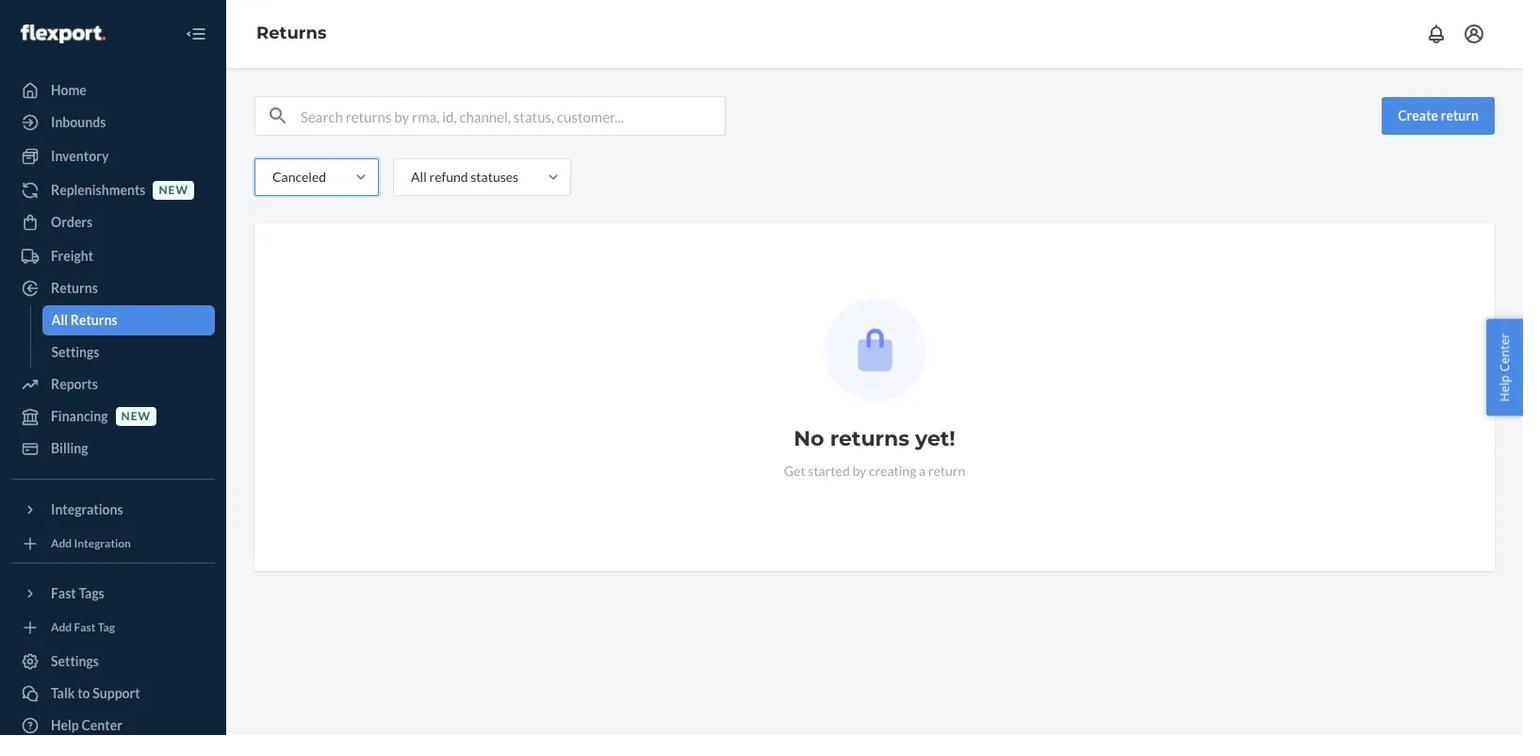 Task type: vqa. For each thing, say whether or not it's contained in the screenshot.
YOUR
no



Task type: locate. For each thing, give the bounding box(es) containing it.
all down freight
[[51, 312, 68, 328]]

0 vertical spatial fast
[[51, 586, 76, 602]]

1 add from the top
[[51, 537, 72, 551]]

0 vertical spatial help
[[1497, 375, 1514, 402]]

0 vertical spatial settings link
[[42, 338, 215, 368]]

fast inside dropdown button
[[51, 586, 76, 602]]

2 vertical spatial returns
[[70, 312, 117, 328]]

0 horizontal spatial all
[[51, 312, 68, 328]]

0 vertical spatial settings
[[51, 344, 99, 360]]

settings up "to" on the left bottom of the page
[[51, 653, 99, 669]]

return inside button
[[1441, 107, 1479, 124]]

0 vertical spatial all
[[411, 169, 427, 185]]

help center button
[[1487, 319, 1524, 416]]

returns
[[256, 23, 327, 44], [51, 280, 98, 296], [70, 312, 117, 328]]

fast left tag
[[74, 621, 96, 635]]

1 vertical spatial settings
[[51, 653, 99, 669]]

add inside add fast tag link
[[51, 621, 72, 635]]

support
[[93, 686, 140, 702]]

inventory
[[51, 148, 109, 164]]

add left integration
[[51, 537, 72, 551]]

all
[[411, 169, 427, 185], [51, 312, 68, 328]]

no returns yet!
[[794, 426, 956, 452]]

fast left tags
[[51, 586, 76, 602]]

new down 'reports' link
[[121, 410, 151, 424]]

0 horizontal spatial help
[[51, 718, 79, 734]]

0 horizontal spatial new
[[121, 410, 151, 424]]

return right create
[[1441, 107, 1479, 124]]

1 vertical spatial fast
[[74, 621, 96, 635]]

open account menu image
[[1463, 23, 1486, 45]]

1 vertical spatial add
[[51, 621, 72, 635]]

1 vertical spatial help center
[[51, 718, 123, 734]]

1 vertical spatial return
[[929, 463, 966, 479]]

new up orders link
[[159, 183, 189, 197]]

add integration link
[[11, 533, 215, 555]]

fast tags
[[51, 586, 104, 602]]

0 vertical spatial return
[[1441, 107, 1479, 124]]

help center
[[1497, 333, 1514, 402], [51, 718, 123, 734]]

billing
[[51, 440, 88, 456]]

settings link
[[42, 338, 215, 368], [11, 647, 215, 677]]

inventory link
[[11, 141, 215, 172]]

1 horizontal spatial return
[[1441, 107, 1479, 124]]

inbounds link
[[11, 107, 215, 138]]

0 horizontal spatial center
[[82, 718, 123, 734]]

freight
[[51, 248, 93, 264]]

flexport logo image
[[21, 24, 105, 43]]

settings up reports at the left of page
[[51, 344, 99, 360]]

integrations
[[51, 502, 123, 518]]

started
[[808, 463, 850, 479]]

1 horizontal spatial new
[[159, 183, 189, 197]]

returns link
[[256, 23, 327, 44], [11, 273, 215, 304]]

all returns
[[51, 312, 117, 328]]

close navigation image
[[185, 23, 207, 45]]

replenishments
[[51, 182, 146, 198]]

1 horizontal spatial help center
[[1497, 333, 1514, 402]]

add for add fast tag
[[51, 621, 72, 635]]

fast
[[51, 586, 76, 602], [74, 621, 96, 635]]

center
[[1497, 333, 1514, 372], [82, 718, 123, 734]]

0 vertical spatial returns link
[[256, 23, 327, 44]]

get started by creating a return
[[784, 463, 966, 479]]

add fast tag link
[[11, 617, 215, 639]]

add down fast tags
[[51, 621, 72, 635]]

1 vertical spatial returns link
[[11, 273, 215, 304]]

by
[[853, 463, 867, 479]]

orders
[[51, 214, 93, 230]]

all refund statuses
[[411, 169, 519, 185]]

1 horizontal spatial center
[[1497, 333, 1514, 372]]

center inside help center link
[[82, 718, 123, 734]]

1 horizontal spatial all
[[411, 169, 427, 185]]

home link
[[11, 75, 215, 106]]

billing link
[[11, 434, 215, 464]]

reports
[[51, 376, 98, 392]]

settings link down all returns link
[[42, 338, 215, 368]]

creating
[[869, 463, 917, 479]]

add
[[51, 537, 72, 551], [51, 621, 72, 635]]

all left refund
[[411, 169, 427, 185]]

0 vertical spatial returns
[[256, 23, 327, 44]]

settings link up support
[[11, 647, 215, 677]]

return
[[1441, 107, 1479, 124], [929, 463, 966, 479]]

help center inside help center "button"
[[1497, 333, 1514, 402]]

1 horizontal spatial returns link
[[256, 23, 327, 44]]

0 horizontal spatial help center
[[51, 718, 123, 734]]

new
[[159, 183, 189, 197], [121, 410, 151, 424]]

0 vertical spatial add
[[51, 537, 72, 551]]

orders link
[[11, 207, 215, 238]]

1 vertical spatial new
[[121, 410, 151, 424]]

0 horizontal spatial returns link
[[11, 273, 215, 304]]

2 settings from the top
[[51, 653, 99, 669]]

returns
[[830, 426, 910, 452]]

1 horizontal spatial help
[[1497, 375, 1514, 402]]

2 add from the top
[[51, 621, 72, 635]]

help center link
[[11, 711, 215, 735]]

new for financing
[[121, 410, 151, 424]]

1 vertical spatial returns
[[51, 280, 98, 296]]

settings
[[51, 344, 99, 360], [51, 653, 99, 669]]

0 vertical spatial new
[[159, 183, 189, 197]]

a
[[919, 463, 926, 479]]

0 vertical spatial help center
[[1497, 333, 1514, 402]]

help
[[1497, 375, 1514, 402], [51, 718, 79, 734]]

return right "a"
[[929, 463, 966, 479]]

add inside add integration "link"
[[51, 537, 72, 551]]

1 vertical spatial center
[[82, 718, 123, 734]]

0 vertical spatial center
[[1497, 333, 1514, 372]]

create return
[[1399, 107, 1479, 124]]

1 vertical spatial all
[[51, 312, 68, 328]]



Task type: describe. For each thing, give the bounding box(es) containing it.
statuses
[[471, 169, 519, 185]]

refund
[[429, 169, 468, 185]]

get
[[784, 463, 806, 479]]

reports link
[[11, 370, 215, 400]]

add fast tag
[[51, 621, 115, 635]]

add for add integration
[[51, 537, 72, 551]]

integration
[[74, 537, 131, 551]]

Search returns by rma, id, channel, status, customer... text field
[[301, 97, 725, 135]]

empty list image
[[824, 299, 926, 402]]

talk to support
[[51, 686, 140, 702]]

center inside help center "button"
[[1497, 333, 1514, 372]]

integrations button
[[11, 495, 215, 525]]

help inside "button"
[[1497, 375, 1514, 402]]

all returns link
[[42, 306, 215, 336]]

talk
[[51, 686, 75, 702]]

financing
[[51, 408, 108, 424]]

canceled
[[273, 169, 326, 185]]

tag
[[98, 621, 115, 635]]

1 vertical spatial help
[[51, 718, 79, 734]]

fast tags button
[[11, 579, 215, 609]]

tags
[[79, 586, 104, 602]]

open notifications image
[[1426, 23, 1448, 45]]

0 horizontal spatial return
[[929, 463, 966, 479]]

yet!
[[916, 426, 956, 452]]

add integration
[[51, 537, 131, 551]]

1 settings from the top
[[51, 344, 99, 360]]

to
[[77, 686, 90, 702]]

help center inside help center link
[[51, 718, 123, 734]]

inbounds
[[51, 114, 106, 130]]

1 vertical spatial settings link
[[11, 647, 215, 677]]

all for all returns
[[51, 312, 68, 328]]

new for replenishments
[[159, 183, 189, 197]]

talk to support button
[[11, 679, 215, 709]]

all for all refund statuses
[[411, 169, 427, 185]]

create return button
[[1383, 97, 1495, 135]]

freight link
[[11, 241, 215, 272]]

home
[[51, 82, 87, 98]]

create
[[1399, 107, 1439, 124]]

no
[[794, 426, 825, 452]]



